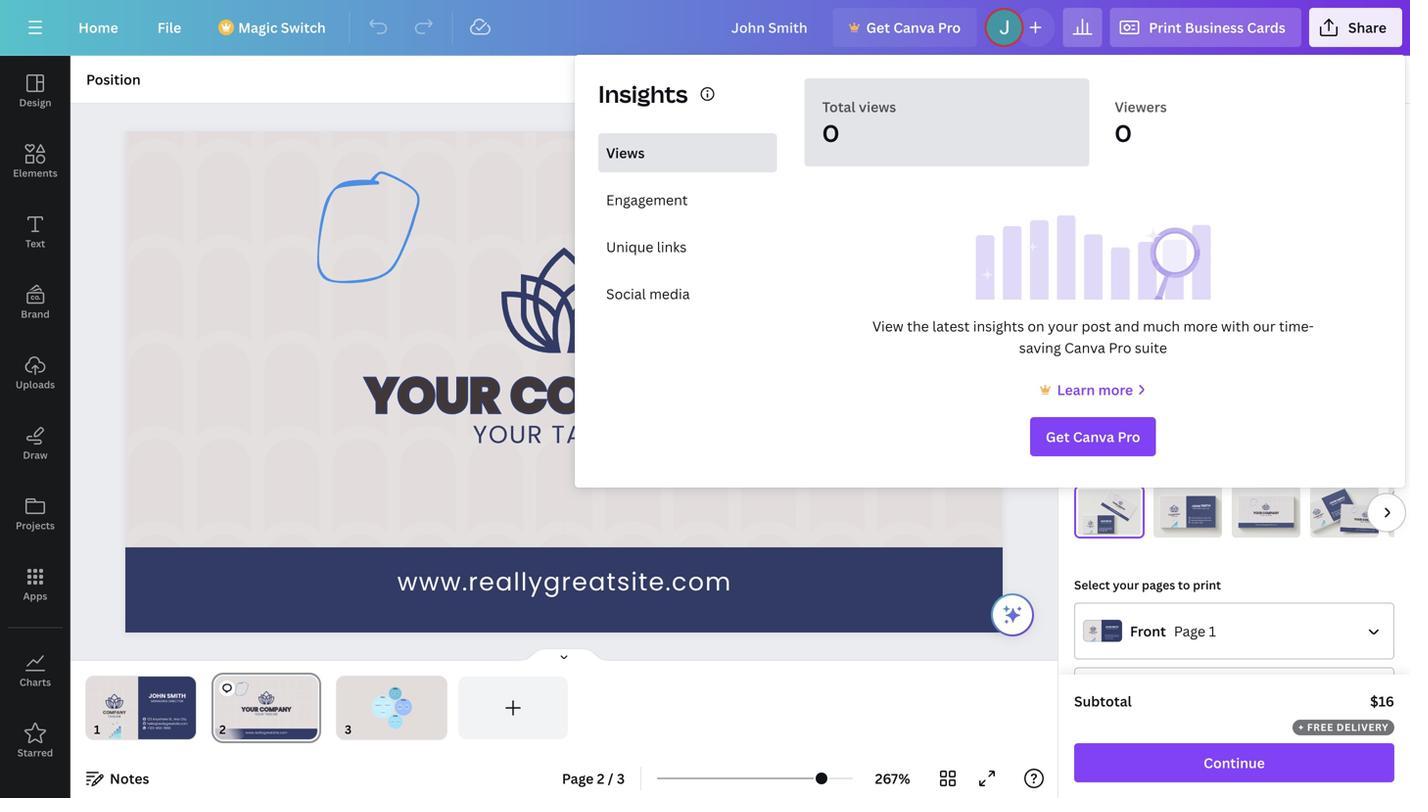 Task type: locate. For each thing, give the bounding box(es) containing it.
latest
[[933, 317, 970, 336]]

canva assistant image
[[1001, 603, 1025, 627]]

0 inside total views 0
[[823, 117, 840, 149]]

1 horizontal spatial 0
[[1115, 117, 1132, 149]]

doorstep.
[[1178, 182, 1292, 214]]

1 vertical spatial director
[[1202, 508, 1210, 510]]

1 vertical spatial anywhere
[[1194, 517, 1202, 519]]

1 horizontal spatial anywhere
[[1194, 517, 1202, 519]]

any left the display preview 5 of the design image
[[1345, 506, 1348, 509]]

get canva pro down the learn more button
[[1046, 428, 1141, 446]]

+123- inside john smith managing director 123 anywhere st., any city hello@reallygreatsite.com +123-456-7890
[[1191, 521, 1196, 524]]

2 horizontal spatial any
[[1345, 506, 1348, 509]]

1 horizontal spatial john smith managing director 123 anywhere st., any city hello@reallygreatsite.com +123-456-7890 company tagline
[[1314, 496, 1352, 519]]

2 0 from the left
[[1115, 117, 1132, 149]]

share
[[1349, 18, 1387, 37]]

much
[[1143, 317, 1180, 336]]

draw button
[[0, 409, 71, 479]]

Page title text field
[[234, 720, 242, 740]]

1 vertical spatial pro
[[1109, 338, 1132, 357]]

1 horizontal spatial +123-
[[1191, 521, 1196, 524]]

city up "select"
[[1110, 528, 1112, 529]]

1 horizontal spatial smith
[[1201, 504, 1211, 508]]

starred
[[17, 746, 53, 760]]

456- left the display preview 5 of the design image
[[1339, 512, 1343, 515]]

company tagline down learn more
[[1131, 410, 1162, 422]]

1 horizontal spatial director
[[1202, 508, 1210, 510]]

more left with
[[1184, 317, 1218, 336]]

456- inside john smith managing director 123 anywhere st., any city hello@reallygreatsite.com +123-456-7890
[[1196, 521, 1200, 524]]

Design title text field
[[716, 8, 825, 47]]

hello@reallygreatsite.com up print
[[1191, 519, 1212, 521]]

time-
[[1280, 317, 1314, 336]]

cards
[[1300, 119, 1366, 151]]

magic switch
[[238, 18, 326, 37]]

more
[[1184, 317, 1218, 336], [1099, 381, 1134, 399]]

1 horizontal spatial 7890
[[1200, 521, 1203, 524]]

st., up "select"
[[1107, 528, 1108, 529]]

7890 left the display preview 5 of the design image
[[1342, 511, 1346, 514]]

1 vertical spatial your
[[1048, 317, 1079, 336]]

director left the display preview 5 of the design image
[[1339, 499, 1346, 503]]

123 up print
[[1191, 517, 1194, 519]]

company
[[1269, 311, 1311, 343], [1269, 311, 1311, 343], [511, 362, 763, 429], [511, 362, 763, 429], [1131, 410, 1162, 418], [1117, 504, 1126, 511], [1117, 504, 1126, 511], [1263, 511, 1279, 515], [1263, 511, 1279, 515], [1314, 513, 1325, 519], [1169, 513, 1181, 516], [1363, 518, 1377, 522], [1363, 518, 1377, 522], [1088, 525, 1094, 527]]

your inside view the latest insights on your post and much more with our time- saving canva pro suite
[[1048, 317, 1079, 336]]

0 vertical spatial pro
[[938, 18, 961, 37]]

0 horizontal spatial +123-
[[1101, 530, 1103, 531]]

0 vertical spatial more
[[1184, 317, 1218, 336]]

john smith managing director 123 anywhere st., any city hello@reallygreatsite.com +123-456-7890 company tagline left the display preview 5 of the design image
[[1314, 496, 1352, 519]]

123
[[1334, 511, 1337, 513], [1191, 517, 1194, 519], [1101, 527, 1102, 529]]

2 vertical spatial director
[[1107, 522, 1111, 523]]

2 vertical spatial your
[[1113, 577, 1140, 593]]

0 vertical spatial company tagline
[[1131, 410, 1162, 422]]

st., left the display preview 5 of the design image
[[1343, 507, 1345, 510]]

to left print
[[1179, 577, 1191, 593]]

0 horizontal spatial get canva pro button
[[833, 8, 977, 47]]

1 vertical spatial st.,
[[1202, 517, 1205, 519]]

2 vertical spatial 123
[[1101, 527, 1102, 529]]

0 horizontal spatial page
[[562, 769, 594, 788]]

get up views
[[867, 18, 890, 37]]

learn more button
[[1036, 378, 1151, 402]]

0 vertical spatial to
[[1250, 150, 1275, 182]]

get canva pro button down the learn more button
[[1031, 417, 1157, 457]]

0 horizontal spatial your
[[1048, 317, 1079, 336]]

smith
[[1337, 496, 1346, 502], [1201, 504, 1211, 508], [1106, 520, 1112, 522]]

city left the display preview 5 of the design image
[[1347, 505, 1351, 508]]

1 vertical spatial to
[[1179, 577, 1191, 593]]

1 vertical spatial company tagline
[[1169, 513, 1181, 518]]

1 horizontal spatial 123
[[1191, 517, 1194, 519]]

7890 up "select"
[[1105, 530, 1108, 531]]

your inside the quality business cards delivered to your doorstep.
[[1280, 150, 1335, 182]]

0 horizontal spatial get canva pro
[[867, 18, 961, 37]]

more right learn
[[1099, 381, 1134, 399]]

0 vertical spatial canva
[[894, 18, 935, 37]]

director up print
[[1202, 508, 1210, 510]]

john
[[1329, 499, 1338, 505], [1192, 504, 1201, 508], [1101, 520, 1106, 522]]

www.reallygreatsite.com
[[1236, 331, 1288, 365], [1110, 508, 1121, 516], [1256, 524, 1277, 526], [1356, 529, 1375, 532], [397, 565, 732, 599]]

7890 up print
[[1200, 521, 1203, 524]]

to inside the quality business cards delivered to your doorstep.
[[1250, 150, 1275, 182]]

on
[[1028, 317, 1045, 336]]

2 vertical spatial managing
[[1102, 522, 1107, 523]]

2 horizontal spatial 456-
[[1339, 512, 1343, 515]]

your inside your tagline www.reallygreatsite.com
[[1261, 316, 1274, 327]]

0 horizontal spatial 7890
[[1105, 530, 1108, 531]]

canva up views
[[894, 18, 935, 37]]

canva inside "main" menu bar
[[894, 18, 935, 37]]

2 vertical spatial canva
[[1073, 428, 1115, 446]]

1 horizontal spatial hello@reallygreatsite.com
[[1191, 519, 1212, 521]]

unique links
[[606, 238, 687, 256]]

our
[[1254, 317, 1276, 336]]

2 horizontal spatial managing
[[1332, 501, 1339, 506]]

to
[[1250, 150, 1275, 182], [1179, 577, 1191, 593]]

anywhere inside john smith managing director 123 anywhere st., any city hello@reallygreatsite.com +123-456-7890
[[1194, 517, 1202, 519]]

smith left the display preview 5 of the design image
[[1337, 496, 1346, 502]]

test card
[[1027, 248, 1087, 267]]

canva down post
[[1065, 338, 1106, 357]]

free
[[1308, 721, 1334, 734]]

1 horizontal spatial 456-
[[1196, 521, 1200, 524]]

your
[[1248, 298, 1273, 320], [1248, 298, 1273, 320], [1261, 316, 1274, 327], [365, 362, 501, 429], [365, 362, 501, 429], [473, 417, 544, 452], [1113, 501, 1118, 506], [1113, 501, 1118, 506], [1116, 505, 1118, 507], [1254, 511, 1263, 515], [1254, 511, 1263, 515], [1261, 514, 1265, 517], [1355, 517, 1363, 521], [1355, 517, 1363, 521], [1361, 521, 1365, 523]]

2 vertical spatial hello@reallygreatsite.com
[[1101, 529, 1113, 530]]

charts
[[19, 676, 51, 689]]

1 vertical spatial get canva pro
[[1046, 428, 1141, 446]]

1 vertical spatial more
[[1099, 381, 1134, 399]]

456- up "select"
[[1103, 530, 1105, 531]]

more inside the learn more button
[[1099, 381, 1134, 399]]

123 left the display preview 5 of the design image
[[1334, 511, 1337, 513]]

page left 1
[[1174, 622, 1206, 640]]

views
[[859, 97, 897, 116]]

0 vertical spatial get canva pro
[[867, 18, 961, 37]]

0 vertical spatial get
[[867, 18, 890, 37]]

main menu bar
[[0, 0, 1411, 56]]

managing left the display preview 5 of the design image
[[1332, 501, 1339, 506]]

get inside "main" menu bar
[[867, 18, 890, 37]]

total views 0
[[823, 97, 897, 149]]

your
[[1280, 150, 1335, 182], [1048, 317, 1079, 336], [1113, 577, 1140, 593]]

your company
[[1248, 298, 1311, 343], [1248, 298, 1311, 343], [365, 362, 763, 429], [365, 362, 763, 429]]

john smith managing director 123 anywhere st., any city hello@reallygreatsite.com +123-456-7890 company tagline
[[1314, 496, 1352, 519], [1088, 520, 1113, 531]]

0 horizontal spatial 123
[[1101, 527, 1102, 529]]

page left 2
[[562, 769, 594, 788]]

123 inside john smith managing director 123 anywhere st., any city hello@reallygreatsite.com +123-456-7890
[[1191, 517, 1194, 519]]

brand button
[[0, 267, 71, 338]]

projects button
[[0, 479, 71, 550]]

st., up print
[[1202, 517, 1205, 519]]

2 horizontal spatial your
[[1280, 150, 1335, 182]]

print
[[1149, 18, 1182, 37]]

page 2 / 3 button
[[554, 763, 633, 794]]

1 horizontal spatial get
[[1046, 428, 1070, 446]]

your tagline
[[473, 417, 657, 452]]

your company your company your tagline www.reallygreatsite.com left the display preview 5 of the design image
[[1355, 517, 1377, 532]]

john inside john smith managing director 123 anywhere st., any city hello@reallygreatsite.com +123-456-7890
[[1192, 504, 1201, 508]]

city up print
[[1208, 517, 1211, 519]]

get canva pro up views
[[867, 18, 961, 37]]

1 vertical spatial 7890
[[1200, 521, 1203, 524]]

1 0 from the left
[[823, 117, 840, 149]]

1 horizontal spatial any
[[1205, 517, 1208, 519]]

smith up print
[[1201, 504, 1211, 508]]

2 vertical spatial any
[[1108, 528, 1110, 529]]

hide pages image
[[517, 648, 611, 663]]

0 down viewers in the right of the page
[[1115, 117, 1132, 149]]

0 horizontal spatial more
[[1099, 381, 1134, 399]]

1 vertical spatial managing
[[1193, 508, 1202, 510]]

page inside 'select your pages to print' element
[[1174, 622, 1206, 640]]

suite
[[1135, 338, 1168, 357]]

1 vertical spatial +123-
[[1191, 521, 1196, 524]]

2 horizontal spatial 123
[[1334, 511, 1337, 513]]

director
[[1339, 499, 1346, 503], [1202, 508, 1210, 510], [1107, 522, 1111, 523]]

your company your company your tagline www.reallygreatsite.com right john smith managing director 123 anywhere st., any city hello@reallygreatsite.com +123-456-7890
[[1254, 511, 1279, 526]]

1 vertical spatial hello@reallygreatsite.com
[[1191, 519, 1212, 521]]

456- up print
[[1196, 521, 1200, 524]]

total
[[823, 97, 856, 116]]

1 vertical spatial any
[[1205, 517, 1208, 519]]

0 horizontal spatial city
[[1110, 528, 1112, 529]]

0 horizontal spatial 0
[[823, 117, 840, 149]]

your company your company your tagline www.reallygreatsite.com
[[1110, 501, 1126, 516], [1254, 511, 1279, 526], [1355, 517, 1377, 532]]

0 horizontal spatial 456-
[[1103, 530, 1105, 531]]

hello@reallygreatsite.com up "select"
[[1101, 529, 1113, 530]]

delivery
[[1337, 721, 1389, 734]]

pro
[[938, 18, 961, 37], [1109, 338, 1132, 357], [1118, 428, 1141, 446]]

+123- left the display preview 5 of the design image
[[1336, 514, 1340, 517]]

0 vertical spatial 7890
[[1342, 511, 1346, 514]]

your for doorstep.
[[1280, 150, 1335, 182]]

canva inside view the latest insights on your post and much more with our time- saving canva pro suite
[[1065, 338, 1106, 357]]

1 horizontal spatial to
[[1250, 150, 1275, 182]]

2 vertical spatial 7890
[[1105, 530, 1108, 531]]

get down learn
[[1046, 428, 1070, 446]]

anywhere up "select"
[[1102, 527, 1107, 529]]

director inside john smith managing director 123 anywhere st., any city hello@reallygreatsite.com +123-456-7890
[[1202, 508, 1210, 510]]

1 vertical spatial page
[[562, 769, 594, 788]]

2 vertical spatial smith
[[1106, 520, 1112, 522]]

1 horizontal spatial your company your company your tagline www.reallygreatsite.com
[[1254, 511, 1279, 526]]

continue button
[[1075, 744, 1395, 783]]

1 horizontal spatial john
[[1192, 504, 1201, 508]]

2 vertical spatial anywhere
[[1102, 527, 1107, 529]]

hello@reallygreatsite.com left the display preview 5 of the design image
[[1335, 506, 1352, 515]]

123 up "select"
[[1101, 527, 1102, 529]]

business
[[1194, 119, 1295, 151]]

canva down the learn more button
[[1073, 428, 1115, 446]]

0 horizontal spatial st.,
[[1107, 528, 1108, 529]]

+123- up print
[[1191, 521, 1196, 524]]

1 horizontal spatial page
[[1174, 622, 1206, 640]]

managing up "select"
[[1102, 522, 1107, 523]]

1 vertical spatial city
[[1208, 517, 1211, 519]]

delivered
[[1134, 150, 1245, 182]]

0 vertical spatial page
[[1174, 622, 1206, 640]]

quality
[[1103, 119, 1189, 151]]

7890
[[1342, 511, 1346, 514], [1200, 521, 1203, 524], [1105, 530, 1108, 531]]

managing up print
[[1193, 508, 1202, 510]]

1 vertical spatial get canva pro button
[[1031, 417, 1157, 457]]

get canva pro
[[867, 18, 961, 37], [1046, 428, 1141, 446]]

+
[[1299, 721, 1305, 734]]

1 vertical spatial smith
[[1201, 504, 1211, 508]]

0 down the total
[[823, 117, 840, 149]]

john up "select"
[[1101, 520, 1106, 522]]

0
[[823, 117, 840, 149], [1115, 117, 1132, 149]]

2 horizontal spatial 7890
[[1342, 511, 1346, 514]]

pro inside view the latest insights on your post and much more with our time- saving canva pro suite
[[1109, 338, 1132, 357]]

managing
[[1332, 501, 1339, 506], [1193, 508, 1202, 510], [1102, 522, 1107, 523]]

company tagline left john smith managing director 123 anywhere st., any city hello@reallygreatsite.com +123-456-7890
[[1169, 513, 1181, 518]]

2 vertical spatial pro
[[1118, 428, 1141, 446]]

apps
[[23, 590, 47, 603]]

anywhere up print
[[1194, 517, 1202, 519]]

get canva pro button up views
[[833, 8, 977, 47]]

0 horizontal spatial get
[[867, 18, 890, 37]]

any
[[1345, 506, 1348, 509], [1205, 517, 1208, 519], [1108, 528, 1110, 529]]

1 vertical spatial 123
[[1191, 517, 1194, 519]]

get
[[867, 18, 890, 37], [1046, 428, 1070, 446]]

0 horizontal spatial to
[[1179, 577, 1191, 593]]

john up print
[[1192, 504, 1201, 508]]

smith up "select"
[[1106, 520, 1112, 522]]

more inside view the latest insights on your post and much more with our time- saving canva pro suite
[[1184, 317, 1218, 336]]

get canva pro button
[[833, 8, 977, 47], [1031, 417, 1157, 457]]

test
[[1027, 248, 1054, 267]]

456-
[[1339, 512, 1343, 515], [1196, 521, 1200, 524], [1103, 530, 1105, 531]]

0 vertical spatial director
[[1339, 499, 1346, 503]]

notes
[[110, 769, 149, 788]]

2 horizontal spatial city
[[1347, 505, 1351, 508]]

st., inside john smith managing director 123 anywhere st., any city hello@reallygreatsite.com +123-456-7890
[[1202, 517, 1205, 519]]

with
[[1222, 317, 1250, 336]]

any up "select"
[[1108, 528, 1110, 529]]

john left the display preview 5 of the design image
[[1329, 499, 1338, 505]]

elements button
[[0, 126, 71, 197]]

tagline inside your tagline www.reallygreatsite.com
[[1272, 323, 1291, 337]]

2 horizontal spatial anywhere
[[1336, 508, 1343, 512]]

1 vertical spatial 456-
[[1196, 521, 1200, 524]]

1 horizontal spatial st.,
[[1202, 517, 1205, 519]]

select
[[1075, 577, 1111, 593]]

text button
[[0, 197, 71, 267]]

$16
[[1371, 692, 1395, 711]]

charts button
[[0, 636, 71, 706]]

0 vertical spatial managing
[[1332, 501, 1339, 506]]

anywhere left the display preview 5 of the design image
[[1336, 508, 1343, 512]]

to right delivered
[[1250, 150, 1275, 182]]

2 horizontal spatial hello@reallygreatsite.com
[[1335, 506, 1352, 515]]

+123- up "select"
[[1101, 530, 1103, 531]]

director up "select"
[[1107, 522, 1111, 523]]

your company your company your tagline www.reallygreatsite.com up "select"
[[1110, 501, 1126, 516]]

company tagline
[[1131, 410, 1162, 422], [1169, 513, 1181, 518]]

0 vertical spatial 123
[[1334, 511, 1337, 513]]

john smith managing director 123 anywhere st., any city hello@reallygreatsite.com +123-456-7890 company tagline up "select"
[[1088, 520, 1113, 531]]

1
[[1209, 622, 1217, 640]]

views
[[606, 144, 645, 162]]

any up print
[[1205, 517, 1208, 519]]

home
[[78, 18, 118, 37]]



Task type: vqa. For each thing, say whether or not it's contained in the screenshot.
days corresponding to Last 30 days
no



Task type: describe. For each thing, give the bounding box(es) containing it.
business
[[1185, 18, 1244, 37]]

print business cards button
[[1110, 8, 1302, 47]]

pro inside "main" menu bar
[[938, 18, 961, 37]]

unique links button
[[599, 227, 778, 266]]

file
[[157, 18, 181, 37]]

0 horizontal spatial hello@reallygreatsite.com
[[1101, 529, 1113, 530]]

print business cards
[[1149, 18, 1286, 37]]

0 horizontal spatial john smith managing director 123 anywhere st., any city hello@reallygreatsite.com +123-456-7890 company tagline
[[1088, 520, 1113, 531]]

uploads button
[[0, 338, 71, 409]]

insights
[[599, 78, 688, 110]]

page 2 / 3
[[562, 769, 625, 788]]

3
[[617, 769, 625, 788]]

quality business cards delivered to your doorstep.
[[1103, 119, 1366, 214]]

2
[[597, 769, 605, 788]]

card
[[1057, 248, 1087, 267]]

apps button
[[0, 550, 71, 620]]

2 vertical spatial 456-
[[1103, 530, 1105, 531]]

select your pages to print element
[[1075, 603, 1395, 724]]

0 inside viewers 0
[[1115, 117, 1132, 149]]

view
[[873, 317, 904, 336]]

2 vertical spatial st.,
[[1107, 528, 1108, 529]]

0 vertical spatial +123-
[[1336, 514, 1340, 517]]

page inside page 2 / 3 'button'
[[562, 769, 594, 788]]

city inside john smith managing director 123 anywhere st., any city hello@reallygreatsite.com +123-456-7890
[[1208, 517, 1211, 519]]

social media button
[[599, 274, 778, 313]]

file button
[[142, 8, 197, 47]]

display preview 5 of the design image
[[1389, 486, 1411, 538]]

side panel tab list
[[0, 56, 71, 777]]

learn
[[1057, 381, 1095, 399]]

home link
[[63, 8, 134, 47]]

your for post
[[1048, 317, 1079, 336]]

0 horizontal spatial john
[[1101, 520, 1106, 522]]

0 horizontal spatial any
[[1108, 528, 1110, 529]]

2 vertical spatial city
[[1110, 528, 1112, 529]]

smith inside john smith managing director 123 anywhere st., any city hello@reallygreatsite.com +123-456-7890
[[1201, 504, 1211, 508]]

viewers 0
[[1115, 97, 1167, 149]]

viewers
[[1115, 97, 1167, 116]]

0 vertical spatial hello@reallygreatsite.com
[[1335, 506, 1352, 515]]

share button
[[1310, 8, 1403, 47]]

and
[[1115, 317, 1140, 336]]

uploads
[[16, 378, 55, 391]]

0 vertical spatial city
[[1347, 505, 1351, 508]]

front
[[1130, 622, 1167, 640]]

switch
[[281, 18, 326, 37]]

saving
[[1020, 338, 1061, 357]]

1 horizontal spatial get canva pro button
[[1031, 417, 1157, 457]]

0 vertical spatial st.,
[[1343, 507, 1345, 510]]

1 horizontal spatial get canva pro
[[1046, 428, 1141, 446]]

your tagline www.reallygreatsite.com
[[1236, 316, 1291, 365]]

engagement
[[606, 191, 688, 209]]

the
[[907, 317, 929, 336]]

0 vertical spatial anywhere
[[1336, 508, 1343, 512]]

2 horizontal spatial john
[[1329, 499, 1338, 505]]

2 horizontal spatial smith
[[1337, 496, 1346, 502]]

links
[[657, 238, 687, 256]]

design button
[[0, 56, 71, 126]]

2 horizontal spatial director
[[1339, 499, 1346, 503]]

test card list
[[1011, 178, 1332, 384]]

page 2 image
[[212, 677, 321, 740]]

0 horizontal spatial your company your company your tagline www.reallygreatsite.com
[[1110, 501, 1126, 516]]

text
[[25, 237, 45, 250]]

www.reallygreatsite.com inside your tagline www.reallygreatsite.com
[[1236, 331, 1288, 365]]

0 vertical spatial any
[[1345, 506, 1348, 509]]

continue
[[1204, 754, 1266, 772]]

notes button
[[78, 763, 157, 794]]

design
[[19, 96, 51, 109]]

0 vertical spatial get canva pro button
[[833, 8, 977, 47]]

0 horizontal spatial director
[[1107, 522, 1111, 523]]

2 horizontal spatial your company your company your tagline www.reallygreatsite.com
[[1355, 517, 1377, 532]]

select your pages to print
[[1075, 577, 1222, 593]]

hello@reallygreatsite.com inside john smith managing director 123 anywhere st., any city hello@reallygreatsite.com +123-456-7890
[[1191, 519, 1212, 521]]

media
[[650, 285, 690, 303]]

learn more
[[1057, 381, 1134, 399]]

social media
[[606, 285, 690, 303]]

position
[[86, 70, 141, 89]]

unique
[[606, 238, 654, 256]]

engagement button
[[599, 180, 778, 219]]

/
[[608, 769, 614, 788]]

starred button
[[0, 706, 71, 777]]

magic
[[238, 18, 278, 37]]

267% button
[[861, 763, 925, 794]]

john smith managing director 123 anywhere st., any city hello@reallygreatsite.com +123-456-7890
[[1191, 504, 1212, 524]]

267%
[[875, 769, 911, 788]]

insights
[[974, 317, 1025, 336]]

managing inside john smith managing director 123 anywhere st., any city hello@reallygreatsite.com +123-456-7890
[[1193, 508, 1202, 510]]

0 horizontal spatial company tagline
[[1131, 410, 1162, 422]]

subtotal
[[1075, 692, 1132, 711]]

0 horizontal spatial smith
[[1106, 520, 1112, 522]]

magic switch button
[[205, 8, 342, 47]]

+ free delivery
[[1299, 721, 1389, 734]]

pages
[[1142, 577, 1176, 593]]

any inside john smith managing director 123 anywhere st., any city hello@reallygreatsite.com +123-456-7890
[[1205, 517, 1208, 519]]

social
[[606, 285, 646, 303]]

get canva pro inside "main" menu bar
[[867, 18, 961, 37]]

view the latest insights on your post and much more with our time- saving canva pro suite
[[873, 317, 1314, 357]]

2 vertical spatial +123-
[[1101, 530, 1103, 531]]

1 horizontal spatial company tagline
[[1169, 513, 1181, 518]]

elements
[[13, 167, 58, 180]]

post
[[1082, 317, 1112, 336]]

7890 inside john smith managing director 123 anywhere st., any city hello@reallygreatsite.com +123-456-7890
[[1200, 521, 1203, 524]]

views button
[[599, 133, 778, 172]]

0 vertical spatial 456-
[[1339, 512, 1343, 515]]

projects
[[16, 519, 55, 532]]

draw
[[23, 449, 48, 462]]

position button
[[78, 64, 149, 95]]

brand
[[21, 308, 50, 321]]



